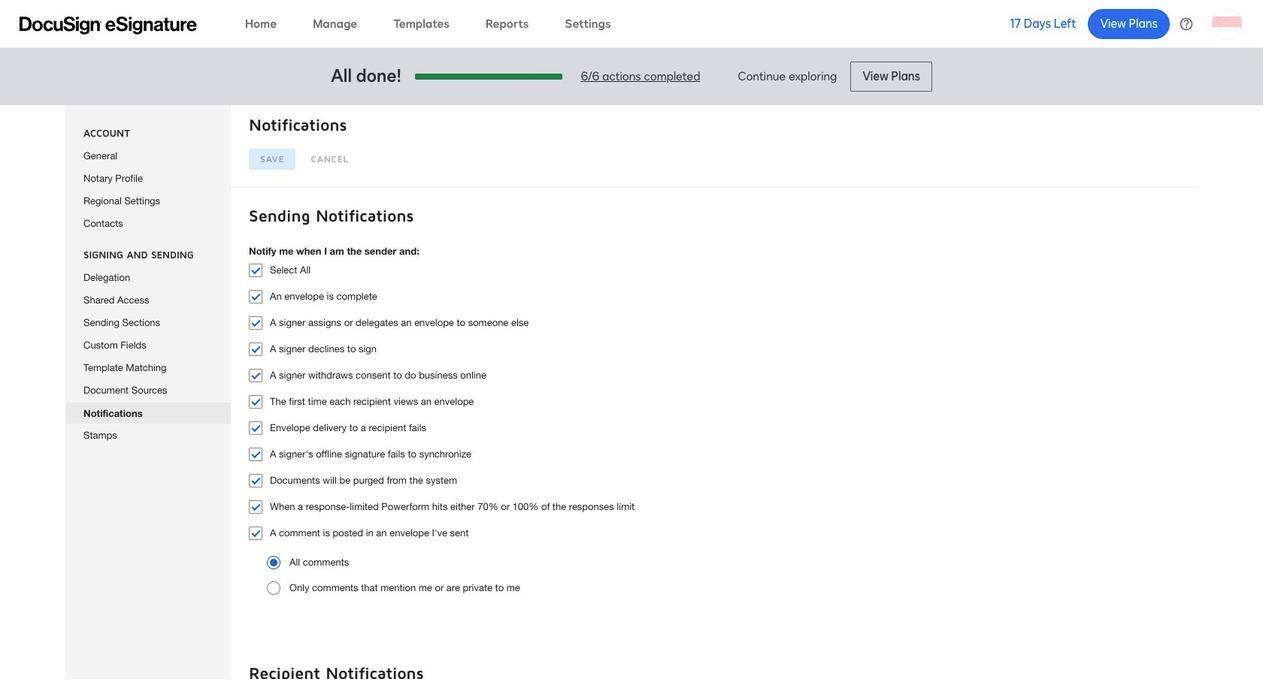 Task type: locate. For each thing, give the bounding box(es) containing it.
docusign esignature image
[[20, 16, 197, 34]]

option group
[[267, 556, 1180, 599]]



Task type: describe. For each thing, give the bounding box(es) containing it.
your uploaded profile image image
[[1212, 9, 1242, 39]]



Task type: vqa. For each thing, say whether or not it's contained in the screenshot.
second folder image from the top of the page
no



